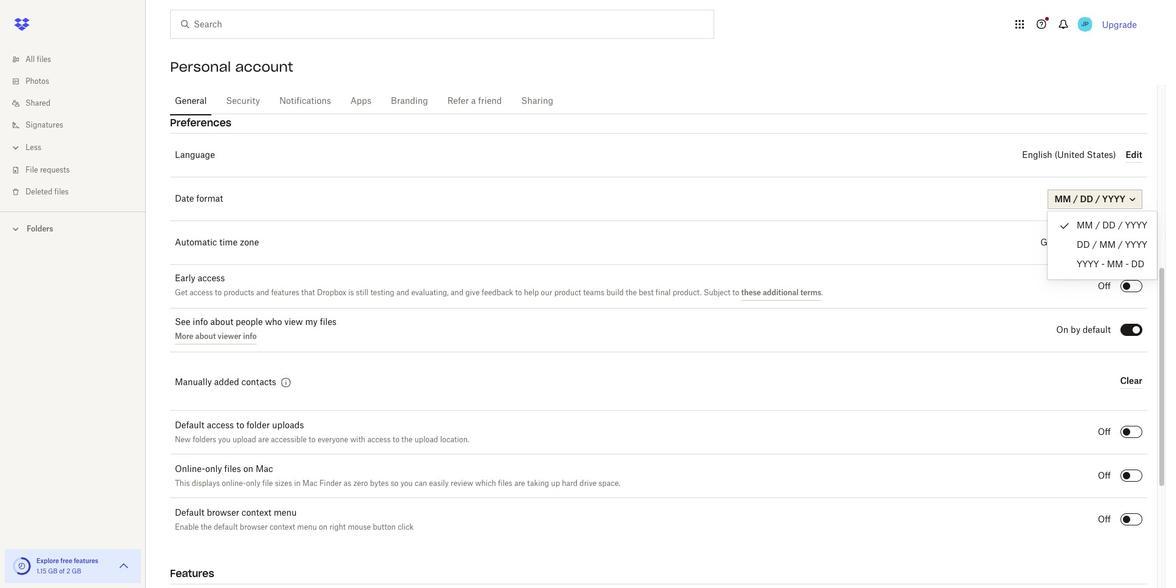 Task type: locate. For each thing, give the bounding box(es) containing it.
right
[[330, 524, 346, 531]]

menu left right
[[297, 524, 317, 531]]

context down sizes on the left of page
[[270, 524, 295, 531]]

0 horizontal spatial are
[[258, 436, 269, 443]]

default inside the default browser context menu enable the default browser context menu on right mouse button click
[[175, 509, 205, 518]]

mm / dd / yyyy
[[1078, 222, 1148, 230]]

signatures
[[26, 122, 63, 129]]

files right which
[[498, 480, 513, 487]]

on
[[1099, 239, 1112, 247], [1057, 326, 1069, 335]]

default for default access to folder uploads
[[175, 422, 205, 430]]

0 vertical spatial on
[[244, 465, 254, 474]]

list
[[0, 41, 146, 212]]

2 vertical spatial yyyy
[[1078, 261, 1100, 269]]

default up enable
[[175, 509, 205, 518]]

default
[[1084, 326, 1112, 335], [214, 524, 238, 531]]

default right enable
[[214, 524, 238, 531]]

product.
[[673, 289, 702, 297]]

to
[[215, 289, 222, 297], [516, 289, 522, 297], [733, 289, 740, 297], [236, 422, 244, 430], [309, 436, 316, 443], [393, 436, 400, 443]]

0 vertical spatial mac
[[256, 465, 273, 474]]

dd down dd / mm / yyyy on the top right
[[1132, 261, 1145, 269]]

default right by
[[1084, 326, 1112, 335]]

security tab
[[221, 87, 265, 116]]

on up online- at the left bottom of page
[[244, 465, 254, 474]]

0 vertical spatial dd
[[1103, 222, 1117, 230]]

branding tab
[[386, 87, 433, 116]]

1 vertical spatial default
[[214, 524, 238, 531]]

gb right 2
[[72, 569, 81, 575]]

files right the all
[[37, 56, 51, 63]]

access for default
[[207, 422, 234, 430]]

1 horizontal spatial -
[[1126, 261, 1130, 269]]

1 vertical spatial yyyy
[[1126, 241, 1148, 250]]

3 off from the top
[[1099, 472, 1112, 480]]

to up online-only files on mac this displays online-only file sizes in mac finder as zero bytes so you can easily review which files are taking up hard drive space.
[[393, 436, 400, 443]]

default up new at the bottom
[[175, 422, 205, 430]]

default
[[175, 422, 205, 430], [175, 509, 205, 518]]

1 vertical spatial mm
[[1100, 241, 1117, 250]]

files
[[37, 56, 51, 63], [54, 188, 69, 196], [320, 319, 337, 327], [224, 465, 241, 474], [498, 480, 513, 487]]

product
[[555, 289, 582, 297]]

context
[[242, 509, 272, 518], [270, 524, 295, 531]]

list containing all files
[[0, 41, 146, 212]]

3 and from the left
[[451, 289, 464, 297]]

dd up dd / mm / yyyy on the top right
[[1103, 222, 1117, 230]]

access for early
[[198, 275, 225, 283]]

default inside default access to folder uploads new folders you upload are accessible to everyone with access to the upload location.
[[175, 422, 205, 430]]

are left taking
[[515, 480, 526, 487]]

features
[[271, 289, 300, 297], [74, 557, 98, 565]]

1 horizontal spatial gb
[[72, 569, 81, 575]]

on left right
[[319, 524, 328, 531]]

1 vertical spatial on
[[319, 524, 328, 531]]

0 vertical spatial mm
[[1078, 222, 1094, 230]]

dropbox
[[317, 289, 347, 297]]

0 horizontal spatial on
[[1057, 326, 1069, 335]]

folder
[[247, 422, 270, 430]]

everyone
[[318, 436, 349, 443]]

0 vertical spatial are
[[258, 436, 269, 443]]

2 upload from the left
[[415, 436, 438, 443]]

0 horizontal spatial dd
[[1078, 241, 1091, 250]]

on
[[244, 465, 254, 474], [319, 524, 328, 531]]

1 vertical spatial browser
[[240, 524, 268, 531]]

0 vertical spatial context
[[242, 509, 272, 518]]

1 vertical spatial mac
[[303, 480, 318, 487]]

1 horizontal spatial default
[[1084, 326, 1112, 335]]

mm up 06:00
[[1078, 222, 1094, 230]]

1 vertical spatial context
[[270, 524, 295, 531]]

0 horizontal spatial menu
[[274, 509, 297, 518]]

1 vertical spatial dd
[[1078, 241, 1091, 250]]

0 vertical spatial only
[[205, 465, 222, 474]]

1 default from the top
[[175, 422, 205, 430]]

-
[[1102, 261, 1106, 269], [1126, 261, 1130, 269]]

in
[[294, 480, 301, 487]]

apps tab
[[346, 87, 377, 116]]

1 vertical spatial you
[[401, 480, 413, 487]]

tab list
[[170, 85, 1148, 116]]

english (united states)
[[1023, 151, 1117, 160]]

1 vertical spatial are
[[515, 480, 526, 487]]

menu down sizes on the left of page
[[274, 509, 297, 518]]

explore free features 1.15 gb of 2 gb
[[36, 557, 98, 575]]

personal
[[170, 58, 231, 75]]

deleted files
[[26, 188, 69, 196]]

2 off from the top
[[1099, 428, 1112, 437]]

on left by
[[1057, 326, 1069, 335]]

1 horizontal spatial you
[[401, 480, 413, 487]]

files right the my
[[320, 319, 337, 327]]

automatic
[[175, 239, 217, 247]]

default inside the default browser context menu enable the default browser context menu on right mouse button click
[[214, 524, 238, 531]]

branding
[[391, 97, 428, 106]]

1 horizontal spatial and
[[397, 289, 410, 297]]

final
[[656, 289, 671, 297]]

yyyy down 06:00
[[1078, 261, 1100, 269]]

1 horizontal spatial only
[[246, 480, 261, 487]]

yyyy - mm - dd
[[1078, 261, 1145, 269]]

1 horizontal spatial are
[[515, 480, 526, 487]]

browser down online- at the left bottom of page
[[207, 509, 239, 518]]

mm / dd / yyyy radio item
[[1048, 216, 1158, 236]]

0 vertical spatial menu
[[274, 509, 297, 518]]

2 horizontal spatial and
[[451, 289, 464, 297]]

1 horizontal spatial on
[[319, 524, 328, 531]]

only left file
[[246, 480, 261, 487]]

added
[[214, 378, 239, 387]]

0 vertical spatial on
[[1099, 239, 1112, 247]]

access right the early
[[198, 275, 225, 283]]

and right testing
[[397, 289, 410, 297]]

gmt-
[[1041, 239, 1065, 247]]

0 horizontal spatial on
[[244, 465, 254, 474]]

date format
[[175, 195, 223, 203]]

1 vertical spatial menu
[[297, 524, 317, 531]]

context down file
[[242, 509, 272, 518]]

0 vertical spatial features
[[271, 289, 300, 297]]

mm inside radio item
[[1078, 222, 1094, 230]]

only up displays
[[205, 465, 222, 474]]

mm up yyyy - mm - dd
[[1100, 241, 1117, 250]]

browser down file
[[240, 524, 268, 531]]

to right subject
[[733, 289, 740, 297]]

yyyy inside the "mm / dd / yyyy" radio item
[[1126, 222, 1148, 230]]

gb
[[48, 569, 58, 575], [72, 569, 81, 575]]

security
[[226, 97, 260, 106]]

location.
[[440, 436, 470, 443]]

0 horizontal spatial mac
[[256, 465, 273, 474]]

1 horizontal spatial the
[[402, 436, 413, 443]]

gb left of
[[48, 569, 58, 575]]

0 horizontal spatial upload
[[233, 436, 256, 443]]

mac up file
[[256, 465, 273, 474]]

sharing
[[522, 97, 554, 106]]

review
[[451, 480, 474, 487]]

you
[[218, 436, 231, 443], [401, 480, 413, 487]]

you right folders on the bottom left of the page
[[218, 436, 231, 443]]

the up online-only files on mac this displays online-only file sizes in mac finder as zero bytes so you can easily review which files are taking up hard drive space.
[[402, 436, 413, 443]]

zero
[[354, 480, 368, 487]]

off
[[1099, 282, 1112, 291], [1099, 428, 1112, 437], [1099, 472, 1112, 480], [1099, 516, 1112, 524]]

0 horizontal spatial the
[[201, 524, 212, 531]]

and
[[256, 289, 269, 297], [397, 289, 410, 297], [451, 289, 464, 297]]

dd inside radio item
[[1103, 222, 1117, 230]]

taking
[[528, 480, 550, 487]]

yyyy for dd / mm / yyyy
[[1126, 241, 1148, 250]]

the right enable
[[201, 524, 212, 531]]

yyyy up dd / mm / yyyy on the top right
[[1126, 222, 1148, 230]]

0 horizontal spatial and
[[256, 289, 269, 297]]

upload
[[233, 436, 256, 443], [415, 436, 438, 443]]

access down early access
[[190, 289, 213, 297]]

features right free
[[74, 557, 98, 565]]

file
[[26, 167, 38, 174]]

you right so
[[401, 480, 413, 487]]

0 horizontal spatial default
[[214, 524, 238, 531]]

up
[[551, 480, 560, 487]]

2 vertical spatial mm
[[1108, 261, 1124, 269]]

browser
[[207, 509, 239, 518], [240, 524, 268, 531]]

bytes
[[370, 480, 389, 487]]

are inside default access to folder uploads new folders you upload are accessible to everyone with access to the upload location.
[[258, 436, 269, 443]]

1 horizontal spatial upload
[[415, 436, 438, 443]]

1 horizontal spatial features
[[271, 289, 300, 297]]

2 default from the top
[[175, 509, 205, 518]]

give
[[466, 289, 480, 297]]

access right with
[[368, 436, 391, 443]]

the left best
[[626, 289, 637, 297]]

deleted
[[26, 188, 52, 196]]

subject
[[704, 289, 731, 297]]

1 vertical spatial only
[[246, 480, 261, 487]]

access up folders on the bottom left of the page
[[207, 422, 234, 430]]

files up online- at the left bottom of page
[[224, 465, 241, 474]]

1 vertical spatial on
[[1057, 326, 1069, 335]]

folders button
[[0, 219, 146, 238]]

0 vertical spatial default
[[175, 422, 205, 430]]

yyyy down mm / dd / yyyy
[[1126, 241, 1148, 250]]

upload left the location.
[[415, 436, 438, 443]]

and right products
[[256, 289, 269, 297]]

only
[[205, 465, 222, 474], [246, 480, 261, 487]]

on down the "mm / dd / yyyy" radio item at the top of the page
[[1099, 239, 1112, 247]]

on inside the default browser context menu enable the default browser context menu on right mouse button click
[[319, 524, 328, 531]]

dd down the "mm / dd / yyyy" radio item at the top of the page
[[1078, 241, 1091, 250]]

4 off from the top
[[1099, 516, 1112, 524]]

quota usage element
[[12, 557, 32, 576]]

2 horizontal spatial dd
[[1132, 261, 1145, 269]]

dd
[[1103, 222, 1117, 230], [1078, 241, 1091, 250], [1132, 261, 1145, 269]]

1 vertical spatial default
[[175, 509, 205, 518]]

get access to products and features that dropbox is still testing and evaluating, and give feedback to help our product teams build the best final product. subject to
[[175, 289, 742, 297]]

1 vertical spatial features
[[74, 557, 98, 565]]

upload down folder
[[233, 436, 256, 443]]

to left help
[[516, 289, 522, 297]]

1 horizontal spatial dd
[[1103, 222, 1117, 230]]

all files
[[26, 56, 51, 63]]

dd / mm / yyyy
[[1078, 241, 1148, 250]]

on for on by default
[[1057, 326, 1069, 335]]

1 horizontal spatial mac
[[303, 480, 318, 487]]

to left products
[[215, 289, 222, 297]]

0 horizontal spatial features
[[74, 557, 98, 565]]

2 gb from the left
[[72, 569, 81, 575]]

0 horizontal spatial gb
[[48, 569, 58, 575]]

1 horizontal spatial on
[[1099, 239, 1112, 247]]

refer
[[448, 97, 469, 106]]

features
[[170, 568, 214, 580]]

info
[[193, 319, 208, 327]]

explore
[[36, 557, 59, 565]]

/
[[1096, 222, 1101, 230], [1119, 222, 1124, 230], [1093, 241, 1098, 250], [1119, 241, 1124, 250]]

are down folder
[[258, 436, 269, 443]]

menu
[[274, 509, 297, 518], [297, 524, 317, 531]]

mm down dd / mm / yyyy on the top right
[[1108, 261, 1124, 269]]

file requests link
[[10, 159, 146, 181]]

space.
[[599, 480, 621, 487]]

features left that
[[271, 289, 300, 297]]

off for folder
[[1099, 428, 1112, 437]]

online-
[[222, 480, 246, 487]]

0 vertical spatial the
[[626, 289, 637, 297]]

on inside online-only files on mac this displays online-only file sizes in mac finder as zero bytes so you can easily review which files are taking up hard drive space.
[[244, 465, 254, 474]]

1 vertical spatial the
[[402, 436, 413, 443]]

signatures link
[[10, 114, 146, 136]]

0 horizontal spatial -
[[1102, 261, 1106, 269]]

tab list containing general
[[170, 85, 1148, 116]]

0 vertical spatial yyyy
[[1126, 222, 1148, 230]]

0 horizontal spatial you
[[218, 436, 231, 443]]

and left give
[[451, 289, 464, 297]]

mm
[[1078, 222, 1094, 230], [1100, 241, 1117, 250], [1108, 261, 1124, 269]]

mac right in
[[303, 480, 318, 487]]

early access
[[175, 275, 225, 283]]

0 vertical spatial you
[[218, 436, 231, 443]]

2 vertical spatial the
[[201, 524, 212, 531]]

1 horizontal spatial menu
[[297, 524, 317, 531]]

personal account
[[170, 58, 293, 75]]



Task type: describe. For each thing, give the bounding box(es) containing it.
sizes
[[275, 480, 292, 487]]

manually
[[175, 378, 212, 387]]

enable
[[175, 524, 199, 531]]

default for default browser context menu
[[175, 509, 205, 518]]

can
[[415, 480, 427, 487]]

shared
[[26, 100, 50, 107]]

to left folder
[[236, 422, 244, 430]]

dropbox image
[[10, 12, 34, 36]]

requests
[[40, 167, 70, 174]]

gmt-06:00
[[1041, 239, 1090, 247]]

features inside explore free features 1.15 gb of 2 gb
[[74, 557, 98, 565]]

english
[[1023, 151, 1053, 160]]

online-only files on mac this displays online-only file sizes in mac finder as zero bytes so you can easily review which files are taking up hard drive space.
[[175, 465, 621, 487]]

feedback
[[482, 289, 514, 297]]

1 and from the left
[[256, 289, 269, 297]]

0 vertical spatial browser
[[207, 509, 239, 518]]

2 and from the left
[[397, 289, 410, 297]]

mm for /
[[1100, 241, 1117, 250]]

the inside the default browser context menu enable the default browser context menu on right mouse button click
[[201, 524, 212, 531]]

click
[[398, 524, 414, 531]]

file
[[262, 480, 273, 487]]

2
[[66, 569, 70, 575]]

0 vertical spatial default
[[1084, 326, 1112, 335]]

by
[[1072, 326, 1081, 335]]

format
[[196, 195, 223, 203]]

photos link
[[10, 71, 146, 92]]

states)
[[1088, 151, 1117, 160]]

a
[[472, 97, 476, 106]]

language
[[175, 151, 215, 160]]

2 horizontal spatial the
[[626, 289, 637, 297]]

mm for -
[[1108, 261, 1124, 269]]

still
[[356, 289, 369, 297]]

see info about people who view my files
[[175, 319, 337, 327]]

products
[[224, 289, 254, 297]]

less image
[[10, 142, 22, 154]]

see
[[175, 319, 191, 327]]

is
[[349, 289, 354, 297]]

shared link
[[10, 92, 146, 114]]

online-
[[175, 465, 205, 474]]

access for get
[[190, 289, 213, 297]]

you inside default access to folder uploads new folders you upload are accessible to everyone with access to the upload location.
[[218, 436, 231, 443]]

contacts
[[242, 378, 276, 387]]

as
[[344, 480, 352, 487]]

1 - from the left
[[1102, 261, 1106, 269]]

off for menu
[[1099, 516, 1112, 524]]

mouse
[[348, 524, 371, 531]]

finder
[[320, 480, 342, 487]]

teams
[[584, 289, 605, 297]]

with
[[350, 436, 366, 443]]

1.15
[[36, 569, 46, 575]]

who
[[265, 319, 282, 327]]

.
[[822, 289, 824, 297]]

2 - from the left
[[1126, 261, 1130, 269]]

off for on
[[1099, 472, 1112, 480]]

on for on
[[1099, 239, 1112, 247]]

06:00
[[1065, 239, 1090, 247]]

preferences
[[170, 117, 232, 129]]

all
[[26, 56, 35, 63]]

deleted files link
[[10, 181, 146, 203]]

drive
[[580, 480, 597, 487]]

2 vertical spatial dd
[[1132, 261, 1145, 269]]

refer a friend
[[448, 97, 502, 106]]

you inside online-only files on mac this displays online-only file sizes in mac finder as zero bytes so you can easily review which files are taking up hard drive space.
[[401, 480, 413, 487]]

folders
[[27, 224, 53, 233]]

help
[[524, 289, 539, 297]]

files right deleted
[[54, 188, 69, 196]]

this
[[175, 480, 190, 487]]

sharing tab
[[517, 87, 559, 116]]

accessible
[[271, 436, 307, 443]]

general
[[175, 97, 207, 106]]

1 gb from the left
[[48, 569, 58, 575]]

general tab
[[170, 87, 212, 116]]

zone
[[240, 239, 259, 247]]

testing
[[371, 289, 395, 297]]

time
[[220, 239, 238, 247]]

are inside online-only files on mac this displays online-only file sizes in mac finder as zero bytes so you can easily review which files are taking up hard drive space.
[[515, 480, 526, 487]]

upgrade link
[[1103, 19, 1138, 29]]

all files link
[[10, 49, 146, 71]]

the inside default access to folder uploads new folders you upload are accessible to everyone with access to the upload location.
[[402, 436, 413, 443]]

less
[[26, 144, 41, 151]]

notifications tab
[[275, 87, 336, 116]]

uploads
[[272, 422, 304, 430]]

people
[[236, 319, 263, 327]]

notifications
[[280, 97, 331, 106]]

to left everyone
[[309, 436, 316, 443]]

refer a friend tab
[[443, 87, 507, 116]]

so
[[391, 480, 399, 487]]

which
[[476, 480, 496, 487]]

get
[[175, 289, 188, 297]]

hard
[[562, 480, 578, 487]]

easily
[[429, 480, 449, 487]]

build
[[607, 289, 624, 297]]

best
[[639, 289, 654, 297]]

0 horizontal spatial only
[[205, 465, 222, 474]]

1 upload from the left
[[233, 436, 256, 443]]

evaluating,
[[412, 289, 449, 297]]

our
[[541, 289, 553, 297]]

upgrade
[[1103, 19, 1138, 29]]

about
[[210, 319, 234, 327]]

that
[[301, 289, 315, 297]]

yyyy for mm / dd / yyyy
[[1126, 222, 1148, 230]]

my
[[305, 319, 318, 327]]

photos
[[26, 78, 49, 85]]

1 off from the top
[[1099, 282, 1112, 291]]

account
[[235, 58, 293, 75]]

automatic time zone
[[175, 239, 259, 247]]

apps
[[351, 97, 372, 106]]

button
[[373, 524, 396, 531]]

on by default
[[1057, 326, 1112, 335]]

free
[[61, 557, 72, 565]]

file requests
[[26, 167, 70, 174]]



Task type: vqa. For each thing, say whether or not it's contained in the screenshot.
the leftmost column header
no



